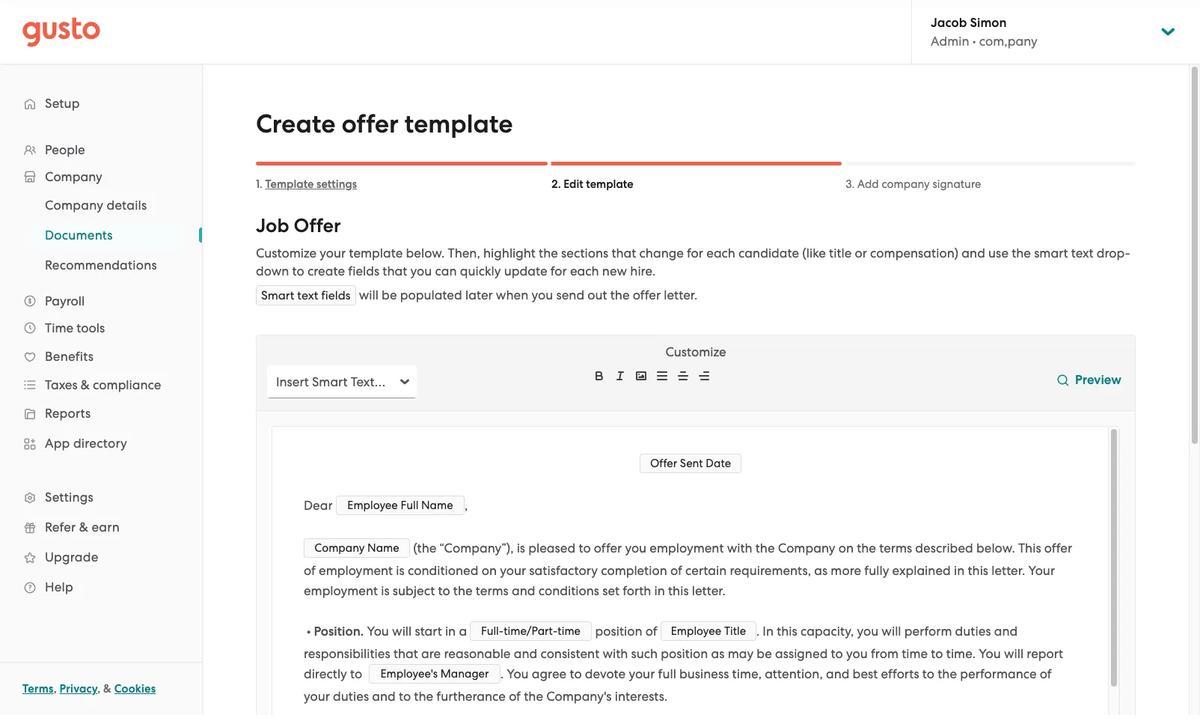 Task type: describe. For each thing, give the bounding box(es) containing it.
(the
[[413, 541, 437, 556]]

sections
[[562, 246, 609, 261]]

cookies button
[[114, 680, 156, 698]]

create
[[256, 109, 336, 139]]

will inside • position. you will start in a
[[392, 624, 412, 639]]

earn
[[92, 520, 120, 535]]

jacob simon admin • com,pany
[[931, 15, 1038, 49]]

admin
[[931, 34, 970, 49]]

upgrade
[[45, 550, 98, 565]]

2 vertical spatial &
[[103, 682, 112, 696]]

of right furtherance
[[509, 689, 521, 704]]

tools
[[77, 320, 105, 335]]

report
[[1027, 646, 1064, 661]]

taxes
[[45, 377, 78, 392]]

offer up your
[[1045, 541, 1073, 556]]

1 horizontal spatial ,
[[97, 682, 101, 696]]

0 horizontal spatial position
[[596, 624, 643, 639]]

template settings
[[265, 177, 357, 191]]

attention,
[[765, 666, 823, 681]]

refer
[[45, 520, 76, 535]]

terms , privacy , & cookies
[[22, 682, 156, 696]]

company inside the (the "company"), is pleased to offer you employment with the company on the terms described below. this offer of employment is conditioned on your satisfactory completion of certain requirements, as more fully explained in this letter. your employment is subject to the terms and conditions set forth in this letter.
[[778, 541, 836, 556]]

create
[[308, 264, 345, 279]]

1 vertical spatial template
[[586, 177, 634, 191]]

you up best
[[847, 646, 868, 661]]

are
[[422, 646, 441, 661]]

company's
[[547, 689, 612, 704]]

& for earn
[[79, 520, 88, 535]]

0 horizontal spatial on
[[482, 563, 497, 578]]

as inside . in this capacity, you will perform duties and responsibilities that are reasonable and consistent with such position as may be assigned to you from time to time. you will report directly to
[[712, 646, 725, 661]]

set
[[603, 583, 620, 598]]

. for you
[[501, 666, 504, 681]]

consistent
[[541, 646, 600, 661]]

app
[[45, 436, 70, 451]]

setup link
[[15, 90, 187, 117]]

compensation)
[[871, 246, 959, 261]]

text inside customize your template below. then, highlight the sections that change for each candidate (like title or compensation) and use the smart text drop- down to create fields that you can quickly update for each new hire.
[[1072, 246, 1094, 261]]

devote
[[585, 666, 626, 681]]

template for offer
[[405, 109, 513, 139]]

the right use
[[1012, 246, 1032, 261]]

may
[[728, 646, 754, 661]]

fully
[[865, 563, 890, 578]]

responsibilities
[[304, 646, 391, 661]]

insert smart text…
[[276, 374, 386, 389]]

people
[[45, 142, 85, 157]]

job offer
[[256, 214, 341, 237]]

and inside the (the "company"), is pleased to offer you employment with the company on the terms described below. this offer of employment is conditioned on your satisfactory completion of certain requirements, as more fully explained in this letter. your employment is subject to the terms and conditions set forth in this letter.
[[512, 583, 536, 598]]

benefits link
[[15, 343, 187, 370]]

to up satisfactory
[[579, 541, 591, 556]]

the down the "conditioned"
[[454, 583, 473, 598]]

offer
[[294, 214, 341, 237]]

send
[[557, 288, 585, 302]]

0 vertical spatial this
[[968, 563, 989, 578]]

fields inside smart text fields will be populated later when you send out the offer letter.
[[321, 288, 351, 302]]

reasonable
[[444, 646, 511, 661]]

will up the "performance"
[[1005, 646, 1024, 661]]

offer up completion
[[594, 541, 622, 556]]

your
[[1029, 563, 1056, 578]]

you left send
[[532, 288, 553, 302]]

forth
[[623, 583, 652, 598]]

text inside smart text fields will be populated later when you send out the offer letter.
[[297, 288, 318, 302]]

refer & earn
[[45, 520, 120, 535]]

upgrade link
[[15, 544, 187, 571]]

your inside customize your template below. then, highlight the sections that change for each candidate (like title or compensation) and use the smart text drop- down to create fields that you can quickly update for each new hire.
[[320, 246, 346, 261]]

furtherance
[[437, 689, 506, 704]]

best
[[853, 666, 879, 681]]

payroll button
[[15, 288, 187, 314]]

of down report
[[1041, 666, 1052, 681]]

out
[[588, 288, 608, 302]]

duties inside . in this capacity, you will perform duties and responsibilities that are reasonable and consistent with such position as may be assigned to you from time to time. you will report directly to
[[956, 624, 992, 639]]

of left certain
[[671, 563, 683, 578]]

payroll
[[45, 293, 85, 308]]

the down are
[[414, 689, 434, 704]]

and up the "performance"
[[995, 624, 1019, 639]]

0 vertical spatial is
[[517, 541, 526, 556]]

compliance
[[93, 377, 161, 392]]

later
[[466, 288, 493, 302]]

1 horizontal spatial each
[[707, 246, 736, 261]]

template for your
[[349, 246, 403, 261]]

and up agree
[[514, 646, 538, 661]]

time,
[[733, 666, 762, 681]]

company for company
[[45, 169, 102, 184]]

. in this capacity, you will perform duties and responsibilities that are reasonable and consistent with such position as may be assigned to you from time to time. you will report directly to
[[304, 624, 1067, 681]]

company for company details
[[45, 198, 103, 213]]

you up from
[[858, 624, 879, 639]]

settings
[[45, 490, 94, 505]]

app directory
[[45, 436, 127, 451]]

customize for customize
[[666, 344, 727, 359]]

1 vertical spatial each
[[570, 264, 599, 279]]

reports
[[45, 406, 91, 421]]

hire.
[[631, 264, 656, 279]]

with inside . in this capacity, you will perform duties and responsibilities that are reasonable and consistent with such position as may be assigned to you from time to time. you will report directly to
[[603, 646, 628, 661]]

offer down hire.
[[633, 288, 661, 302]]

taxes & compliance
[[45, 377, 161, 392]]

fields inside customize your template below. then, highlight the sections that change for each candidate (like title or compensation) and use the smart text drop- down to create fields that you can quickly update for each new hire.
[[348, 264, 380, 279]]

taxes & compliance button
[[15, 371, 187, 398]]

terms link
[[22, 682, 54, 696]]

• inside the jacob simon admin • com,pany
[[973, 34, 977, 49]]

0 horizontal spatial this
[[669, 583, 689, 598]]

recommendations
[[45, 258, 157, 273]]

0 vertical spatial letter.
[[664, 288, 698, 302]]

module__icon___go7vc image
[[1058, 374, 1070, 386]]

the up fully
[[857, 541, 877, 556]]

a
[[459, 624, 467, 639]]

1 horizontal spatial terms
[[880, 541, 913, 556]]

in inside • position. you will start in a
[[445, 624, 456, 639]]

completion
[[601, 563, 668, 578]]

reports link
[[15, 400, 187, 427]]

2 vertical spatial letter.
[[692, 583, 726, 598]]

to down responsibilities
[[350, 666, 363, 681]]

you inside the (the "company"), is pleased to offer you employment with the company on the terms described below. this offer of employment is conditioned on your satisfactory completion of certain requirements, as more fully explained in this letter. your employment is subject to the terms and conditions set forth in this letter.
[[625, 541, 647, 556]]

jacob
[[931, 15, 968, 31]]

(the "company"), is pleased to offer you employment with the company on the terms described below. this offer of employment is conditioned on your satisfactory completion of certain requirements, as more fully explained in this letter. your employment is subject to the terms and conditions set forth in this letter.
[[304, 541, 1076, 598]]

1 horizontal spatial smart
[[312, 374, 348, 389]]

when
[[496, 288, 529, 302]]

0 vertical spatial be
[[382, 288, 397, 302]]

position.
[[314, 624, 364, 639]]

quickly
[[460, 264, 501, 279]]

privacy link
[[60, 682, 97, 696]]

duties inside . you agree to devote your full business time, attention, and best efforts to the performance of your duties and to the furtherance of the company's interests.
[[333, 689, 369, 704]]

. you agree to devote your full business time, attention, and best efforts to the performance of your duties and to the furtherance of the company's interests.
[[304, 666, 1056, 704]]

company details link
[[27, 192, 187, 219]]

smart inside smart text fields will be populated later when you send out the offer letter.
[[261, 288, 295, 302]]

gusto navigation element
[[0, 64, 202, 626]]

settings
[[317, 177, 357, 191]]

efforts
[[882, 666, 920, 681]]

more
[[831, 563, 862, 578]]

1 vertical spatial is
[[396, 563, 405, 578]]

2 horizontal spatial in
[[955, 563, 965, 578]]

as inside the (the "company"), is pleased to offer you employment with the company on the terms described below. this offer of employment is conditioned on your satisfactory completion of certain requirements, as more fully explained in this letter. your employment is subject to the terms and conditions set forth in this letter.
[[815, 563, 828, 578]]

insert
[[276, 374, 309, 389]]

(like
[[803, 246, 827, 261]]

down
[[256, 264, 289, 279]]



Task type: vqa. For each thing, say whether or not it's contained in the screenshot.
bottom the .
no



Task type: locate. For each thing, give the bounding box(es) containing it.
your down the "company"),
[[500, 563, 526, 578]]

• position. you will start in a
[[304, 624, 470, 639]]

to down consistent at the left
[[570, 666, 582, 681]]

and down satisfactory
[[512, 583, 536, 598]]

that up populated
[[383, 264, 408, 279]]

with up devote
[[603, 646, 628, 661]]

0 vertical spatial smart
[[261, 288, 295, 302]]

this inside . in this capacity, you will perform duties and responsibilities that are reasonable and consistent with such position as may be assigned to you from time to time. you will report directly to
[[777, 624, 798, 639]]

1 vertical spatial customize
[[666, 344, 727, 359]]

0 vertical spatial company
[[45, 169, 102, 184]]

populated
[[400, 288, 463, 302]]

2 vertical spatial employment
[[304, 583, 378, 598]]

to right the time
[[932, 646, 944, 661]]

& inside dropdown button
[[81, 377, 90, 392]]

refer & earn link
[[15, 514, 187, 541]]

0 horizontal spatial is
[[381, 583, 390, 598]]

terms
[[880, 541, 913, 556], [476, 583, 509, 598]]

use
[[989, 246, 1009, 261]]

1 vertical spatial fields
[[321, 288, 351, 302]]

2 vertical spatial in
[[445, 624, 456, 639]]

below. inside the (the "company"), is pleased to offer you employment with the company on the terms described below. this offer of employment is conditioned on your satisfactory completion of certain requirements, as more fully explained in this letter. your employment is subject to the terms and conditions set forth in this letter.
[[977, 541, 1016, 556]]

1 vertical spatial below.
[[977, 541, 1016, 556]]

the right out
[[611, 288, 630, 302]]

1 horizontal spatial .
[[757, 624, 760, 639]]

will up from
[[882, 624, 902, 639]]

. left in on the bottom of page
[[757, 624, 760, 639]]

0 vertical spatial template
[[405, 109, 513, 139]]

2 vertical spatial template
[[349, 246, 403, 261]]

, left cookies
[[97, 682, 101, 696]]

2 horizontal spatial template
[[586, 177, 634, 191]]

employment up the "position."
[[304, 583, 378, 598]]

, up the "company"),
[[465, 498, 468, 513]]

this right in on the bottom of page
[[777, 624, 798, 639]]

update
[[504, 264, 548, 279]]

to down the time
[[923, 666, 935, 681]]

explained
[[893, 563, 951, 578]]

template inside customize your template below. then, highlight the sections that change for each candidate (like title or compensation) and use the smart text drop- down to create fields that you can quickly update for each new hire.
[[349, 246, 403, 261]]

1 vertical spatial terms
[[476, 583, 509, 598]]

1 horizontal spatial below.
[[977, 541, 1016, 556]]

0 horizontal spatial for
[[551, 264, 567, 279]]

smart right insert
[[312, 374, 348, 389]]

. inside . in this capacity, you will perform duties and responsibilities that are reasonable and consistent with such position as may be assigned to you from time to time. you will report directly to
[[757, 624, 760, 639]]

the up requirements,
[[756, 541, 775, 556]]

1 vertical spatial this
[[669, 583, 689, 598]]

with inside the (the "company"), is pleased to offer you employment with the company on the terms described below. this offer of employment is conditioned on your satisfactory completion of certain requirements, as more fully explained in this letter. your employment is subject to the terms and conditions set forth in this letter.
[[727, 541, 753, 556]]

1 vertical spatial text
[[297, 288, 318, 302]]

terms down the "company"),
[[476, 583, 509, 598]]

2 horizontal spatial this
[[968, 563, 989, 578]]

and
[[962, 246, 986, 261], [512, 583, 536, 598], [995, 624, 1019, 639], [514, 646, 538, 661], [827, 666, 850, 681], [372, 689, 396, 704]]

0 horizontal spatial each
[[570, 264, 599, 279]]

and left use
[[962, 246, 986, 261]]

employment
[[650, 541, 724, 556], [319, 563, 393, 578], [304, 583, 378, 598]]

. for in
[[757, 624, 760, 639]]

edit template
[[564, 177, 634, 191]]

0 horizontal spatial below.
[[406, 246, 445, 261]]

and inside customize your template below. then, highlight the sections that change for each candidate (like title or compensation) and use the smart text drop- down to create fields that you can quickly update for each new hire.
[[962, 246, 986, 261]]

& right taxes
[[81, 377, 90, 392]]

that left are
[[394, 646, 418, 661]]

home image
[[22, 17, 100, 47]]

text left drop-
[[1072, 246, 1094, 261]]

to left furtherance
[[399, 689, 411, 704]]

1 vertical spatial &
[[79, 520, 88, 535]]

below. left this
[[977, 541, 1016, 556]]

the down agree
[[524, 689, 544, 704]]

2 horizontal spatial is
[[517, 541, 526, 556]]

1 horizontal spatial this
[[777, 624, 798, 639]]

0 horizontal spatial you
[[367, 624, 389, 639]]

position up such at right bottom
[[596, 624, 643, 639]]

.
[[757, 624, 760, 639], [501, 666, 504, 681]]

your inside the (the "company"), is pleased to offer you employment with the company on the terms described below. this offer of employment is conditioned on your satisfactory completion of certain requirements, as more fully explained in this letter. your employment is subject to the terms and conditions set forth in this letter.
[[500, 563, 526, 578]]

on up more
[[839, 541, 854, 556]]

employment up subject
[[319, 563, 393, 578]]

signature
[[933, 177, 982, 191]]

be left populated
[[382, 288, 397, 302]]

help
[[45, 580, 73, 594]]

dear
[[304, 498, 336, 513]]

1 horizontal spatial on
[[839, 541, 854, 556]]

1 horizontal spatial for
[[687, 246, 704, 261]]

company details
[[45, 198, 147, 213]]

terms
[[22, 682, 54, 696]]

time.
[[947, 646, 976, 661]]

text
[[1072, 246, 1094, 261], [297, 288, 318, 302]]

company up requirements,
[[778, 541, 836, 556]]

0 horizontal spatial smart
[[261, 288, 295, 302]]

0 vertical spatial &
[[81, 377, 90, 392]]

smart text fields will be populated later when you send out the offer letter.
[[261, 288, 698, 302]]

• left the "position."
[[307, 624, 311, 639]]

is left pleased in the left of the page
[[517, 541, 526, 556]]

to down the "conditioned"
[[438, 583, 450, 598]]

1 horizontal spatial customize
[[666, 344, 727, 359]]

smart down down at the left of page
[[261, 288, 295, 302]]

letter. down certain
[[692, 583, 726, 598]]

you
[[367, 624, 389, 639], [980, 646, 1002, 661], [507, 666, 529, 681]]

0 vertical spatial employment
[[650, 541, 724, 556]]

from
[[871, 646, 899, 661]]

be inside . in this capacity, you will perform duties and responsibilities that are reasonable and consistent with such position as may be assigned to you from time to time. you will report directly to
[[757, 646, 773, 661]]

create offer template
[[256, 109, 513, 139]]

1 vertical spatial that
[[383, 264, 408, 279]]

0 vertical spatial in
[[955, 563, 965, 578]]

1 vertical spatial for
[[551, 264, 567, 279]]

2 vertical spatial this
[[777, 624, 798, 639]]

is
[[517, 541, 526, 556], [396, 563, 405, 578], [381, 583, 390, 598]]

position up full
[[661, 646, 709, 661]]

such
[[632, 646, 658, 661]]

to
[[292, 264, 305, 279], [579, 541, 591, 556], [438, 583, 450, 598], [831, 646, 844, 661], [932, 646, 944, 661], [350, 666, 363, 681], [570, 666, 582, 681], [923, 666, 935, 681], [399, 689, 411, 704]]

is left subject
[[381, 583, 390, 598]]

add
[[858, 177, 880, 191]]

subject
[[393, 583, 435, 598]]

0 vertical spatial as
[[815, 563, 828, 578]]

1 horizontal spatial in
[[655, 583, 665, 598]]

you inside . you agree to devote your full business time, attention, and best efforts to the performance of your duties and to the furtherance of the company's interests.
[[507, 666, 529, 681]]

1 vertical spatial you
[[980, 646, 1002, 661]]

in
[[763, 624, 774, 639]]

edit
[[564, 177, 584, 191]]

list
[[0, 136, 202, 602], [0, 190, 202, 280]]

0 horizontal spatial •
[[307, 624, 311, 639]]

will left the start
[[392, 624, 412, 639]]

full
[[658, 666, 677, 681]]

recommendations link
[[27, 252, 187, 279]]

each left the candidate
[[707, 246, 736, 261]]

0 horizontal spatial duties
[[333, 689, 369, 704]]

employment up certain
[[650, 541, 724, 556]]

2 vertical spatial company
[[778, 541, 836, 556]]

fields down create
[[321, 288, 351, 302]]

you inside . in this capacity, you will perform duties and responsibilities that are reasonable and consistent with such position as may be assigned to you from time to time. you will report directly to
[[980, 646, 1002, 661]]

that inside . in this capacity, you will perform duties and responsibilities that are reasonable and consistent with such position as may be assigned to you from time to time. you will report directly to
[[394, 646, 418, 661]]

you up the "performance"
[[980, 646, 1002, 661]]

this down certain
[[669, 583, 689, 598]]

below. inside customize your template below. then, highlight the sections that change for each candidate (like title or compensation) and use the smart text drop- down to create fields that you can quickly update for each new hire.
[[406, 246, 445, 261]]

your down such at right bottom
[[629, 666, 655, 681]]

the down time.
[[938, 666, 958, 681]]

0 horizontal spatial as
[[712, 646, 725, 661]]

agree
[[532, 666, 567, 681]]

time
[[45, 320, 73, 335]]

1 horizontal spatial duties
[[956, 624, 992, 639]]

to inside customize your template below. then, highlight the sections that change for each candidate (like title or compensation) and use the smart text drop- down to create fields that you can quickly update for each new hire.
[[292, 264, 305, 279]]

customize inside customize your template below. then, highlight the sections that change for each candidate (like title or compensation) and use the smart text drop- down to create fields that you can quickly update for each new hire.
[[256, 246, 317, 261]]

1 vertical spatial •
[[307, 624, 311, 639]]

2 horizontal spatial ,
[[465, 498, 468, 513]]

for right change
[[687, 246, 704, 261]]

and left best
[[827, 666, 850, 681]]

each down the sections
[[570, 264, 599, 279]]

duties down the directly
[[333, 689, 369, 704]]

your up create
[[320, 246, 346, 261]]

1 horizontal spatial position
[[661, 646, 709, 661]]

company up documents
[[45, 198, 103, 213]]

app directory link
[[15, 430, 187, 457]]

0 vertical spatial that
[[612, 246, 637, 261]]

this
[[1019, 541, 1042, 556]]

assigned
[[776, 646, 828, 661]]

0 vertical spatial terms
[[880, 541, 913, 556]]

on down the "company"),
[[482, 563, 497, 578]]

in right forth on the bottom right of page
[[655, 583, 665, 598]]

settings link
[[15, 484, 187, 511]]

for up send
[[551, 264, 567, 279]]

1 vertical spatial employment
[[319, 563, 393, 578]]

1 vertical spatial .
[[501, 666, 504, 681]]

change
[[640, 246, 684, 261]]

requirements,
[[730, 563, 812, 578]]

offer up settings
[[342, 109, 399, 139]]

will left populated
[[359, 288, 379, 302]]

1 horizontal spatial is
[[396, 563, 405, 578]]

new
[[603, 264, 628, 279]]

letter.
[[664, 288, 698, 302], [992, 563, 1026, 578], [692, 583, 726, 598]]

of down the dear
[[304, 563, 316, 578]]

0 vertical spatial with
[[727, 541, 753, 556]]

0 vertical spatial fields
[[348, 264, 380, 279]]

0 vertical spatial customize
[[256, 246, 317, 261]]

"company"),
[[440, 541, 514, 556]]

0 horizontal spatial text
[[297, 288, 318, 302]]

in left 'a'
[[445, 624, 456, 639]]

benefits
[[45, 349, 94, 364]]

1 horizontal spatial •
[[973, 34, 977, 49]]

1 vertical spatial in
[[655, 583, 665, 598]]

of
[[304, 563, 316, 578], [671, 563, 683, 578], [646, 624, 658, 639], [1041, 666, 1052, 681], [509, 689, 521, 704]]

you up responsibilities
[[367, 624, 389, 639]]

on
[[839, 541, 854, 556], [482, 563, 497, 578]]

list containing company details
[[0, 190, 202, 280]]

company inside 'dropdown button'
[[45, 169, 102, 184]]

privacy
[[60, 682, 97, 696]]

com,pany
[[980, 34, 1038, 49]]

1 vertical spatial as
[[712, 646, 725, 661]]

0 vertical spatial text
[[1072, 246, 1094, 261]]

2 horizontal spatial you
[[980, 646, 1002, 661]]

0 vertical spatial duties
[[956, 624, 992, 639]]

customize
[[256, 246, 317, 261], [666, 344, 727, 359]]

1 horizontal spatial with
[[727, 541, 753, 556]]

start
[[415, 624, 442, 639]]

to down capacity,
[[831, 646, 844, 661]]

customize for customize your template below. then, highlight the sections that change for each candidate (like title or compensation) and use the smart text drop- down to create fields that you can quickly update for each new hire.
[[256, 246, 317, 261]]

2 vertical spatial is
[[381, 583, 390, 598]]

template settings link
[[265, 177, 357, 191]]

• down simon at the right of the page
[[973, 34, 977, 49]]

described
[[916, 541, 974, 556]]

you
[[411, 264, 432, 279], [532, 288, 553, 302], [625, 541, 647, 556], [858, 624, 879, 639], [847, 646, 868, 661]]

time tools button
[[15, 314, 187, 341]]

list containing people
[[0, 136, 202, 602]]

0 horizontal spatial be
[[382, 288, 397, 302]]

0 horizontal spatial with
[[603, 646, 628, 661]]

2 vertical spatial you
[[507, 666, 529, 681]]

can
[[435, 264, 457, 279]]

1 horizontal spatial you
[[507, 666, 529, 681]]

0 horizontal spatial template
[[349, 246, 403, 261]]

customize your template below. then, highlight the sections that change for each candidate (like title or compensation) and use the smart text drop- down to create fields that you can quickly update for each new hire.
[[256, 246, 1131, 279]]

0 vertical spatial •
[[973, 34, 977, 49]]

you inside • position. you will start in a
[[367, 624, 389, 639]]

smart
[[261, 288, 295, 302], [312, 374, 348, 389]]

then,
[[448, 246, 481, 261]]

1 vertical spatial be
[[757, 646, 773, 661]]

with up requirements,
[[727, 541, 753, 556]]

2 vertical spatial that
[[394, 646, 418, 661]]

1 vertical spatial letter.
[[992, 563, 1026, 578]]

you left agree
[[507, 666, 529, 681]]

drop-
[[1097, 246, 1131, 261]]

0 horizontal spatial customize
[[256, 246, 317, 261]]

fields right create
[[348, 264, 380, 279]]

company button
[[15, 163, 187, 190]]

to right down at the left of page
[[292, 264, 305, 279]]

position inside . in this capacity, you will perform duties and responsibilities that are reasonable and consistent with such position as may be assigned to you from time to time. you will report directly to
[[661, 646, 709, 661]]

terms up fully
[[880, 541, 913, 556]]

perform
[[905, 624, 953, 639]]

2 list from the top
[[0, 190, 202, 280]]

1 vertical spatial duties
[[333, 689, 369, 704]]

of up such at right bottom
[[646, 624, 658, 639]]

1 list from the top
[[0, 136, 202, 602]]

template
[[265, 177, 314, 191]]

. down reasonable
[[501, 666, 504, 681]]

1 horizontal spatial template
[[405, 109, 513, 139]]

and down responsibilities
[[372, 689, 396, 704]]

below. up can
[[406, 246, 445, 261]]

duties up time.
[[956, 624, 992, 639]]

duties
[[956, 624, 992, 639], [333, 689, 369, 704]]

1 horizontal spatial text
[[1072, 246, 1094, 261]]

1 vertical spatial smart
[[312, 374, 348, 389]]

cookies
[[114, 682, 156, 696]]

that up new
[[612, 246, 637, 261]]

you inside customize your template below. then, highlight the sections that change for each candidate (like title or compensation) and use the smart text drop- down to create fields that you can quickly update for each new hire.
[[411, 264, 432, 279]]

company down people at the left top of the page
[[45, 169, 102, 184]]

preview button
[[1052, 361, 1128, 402]]

you up completion
[[625, 541, 647, 556]]

0 vertical spatial you
[[367, 624, 389, 639]]

documents
[[45, 228, 113, 243]]

0 vertical spatial on
[[839, 541, 854, 556]]

, left privacy link
[[54, 682, 57, 696]]

0 vertical spatial each
[[707, 246, 736, 261]]

in down described
[[955, 563, 965, 578]]

the up the update
[[539, 246, 558, 261]]

text down create
[[297, 288, 318, 302]]

your down the directly
[[304, 689, 330, 704]]

highlight
[[484, 246, 536, 261]]

satisfactory
[[530, 563, 598, 578]]

this down described
[[968, 563, 989, 578]]

0 horizontal spatial ,
[[54, 682, 57, 696]]

or
[[855, 246, 868, 261]]

0 horizontal spatial terms
[[476, 583, 509, 598]]

& left cookies
[[103, 682, 112, 696]]

0 vertical spatial below.
[[406, 246, 445, 261]]

1 vertical spatial company
[[45, 198, 103, 213]]

& left earn
[[79, 520, 88, 535]]

0 vertical spatial for
[[687, 246, 704, 261]]

0 horizontal spatial in
[[445, 624, 456, 639]]

& for compliance
[[81, 377, 90, 392]]

interests.
[[615, 689, 668, 704]]

be
[[382, 288, 397, 302], [757, 646, 773, 661]]

details
[[107, 198, 147, 213]]

is up subject
[[396, 563, 405, 578]]

position of
[[592, 624, 661, 639]]

pleased
[[529, 541, 576, 556]]

as left more
[[815, 563, 828, 578]]

0 vertical spatial position
[[596, 624, 643, 639]]

. inside . you agree to devote your full business time, attention, and best efforts to the performance of your duties and to the furtherance of the company's interests.
[[501, 666, 504, 681]]

you left can
[[411, 264, 432, 279]]

time tools
[[45, 320, 105, 335]]

documents link
[[27, 222, 187, 249]]



